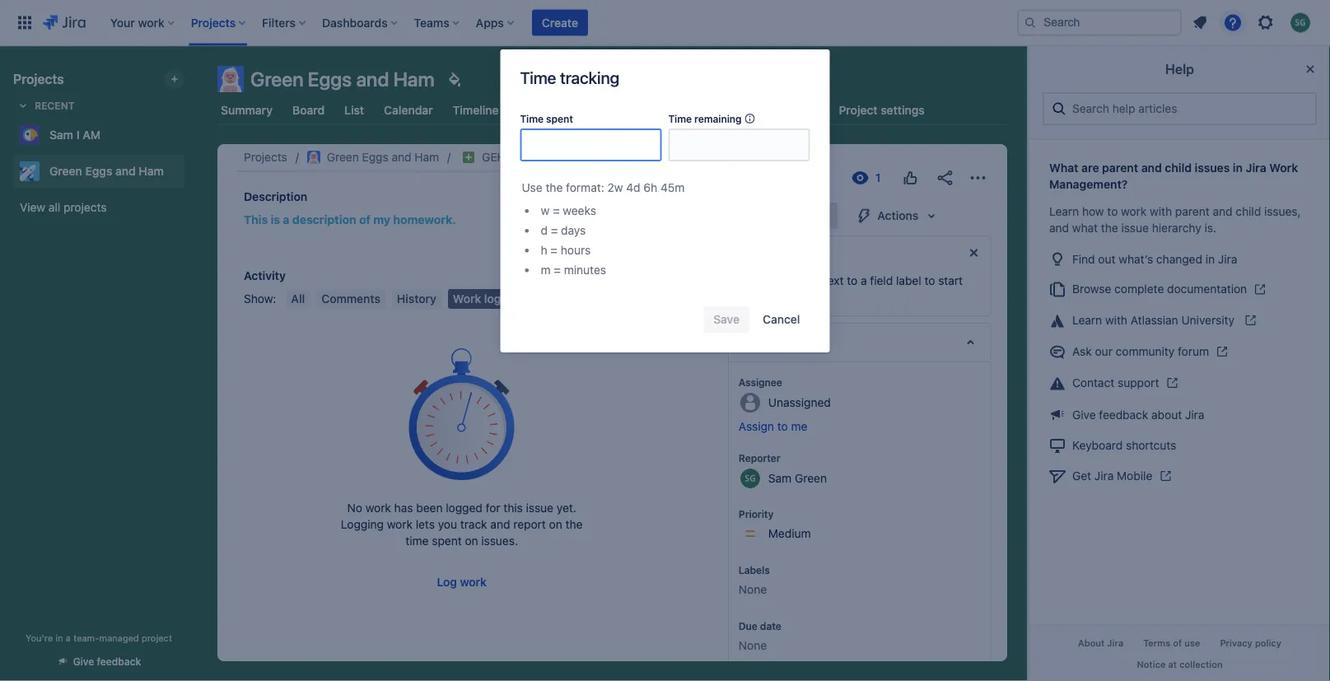 Task type: describe. For each thing, give the bounding box(es) containing it.
browse complete documentation
[[1073, 282, 1247, 296]]

close image
[[1301, 59, 1321, 79]]

4d
[[626, 181, 641, 194]]

support
[[1118, 376, 1159, 390]]

and left what
[[1050, 221, 1069, 235]]

keyboard
[[1073, 439, 1123, 452]]

give feedback about jira link
[[1043, 399, 1317, 430]]

logged
[[446, 501, 483, 515]]

2w
[[608, 181, 623, 194]]

all button
[[286, 289, 310, 309]]

1 vertical spatial in
[[1206, 252, 1215, 266]]

2 horizontal spatial green
[[327, 150, 359, 164]]

calendar
[[384, 103, 433, 117]]

use
[[522, 181, 543, 194]]

notice
[[1137, 659, 1166, 670]]

i
[[76, 128, 80, 142]]

give for give feedback
[[73, 656, 94, 668]]

days
[[561, 224, 586, 237]]

1 horizontal spatial green
[[250, 68, 304, 91]]

field
[[870, 274, 893, 288]]

use the format: 2w 4d 6h 45m
[[522, 181, 685, 194]]

Search help articles field
[[1068, 94, 1309, 124]]

w
[[541, 204, 550, 217]]

menu bar containing all
[[283, 289, 509, 309]]

notice at collection link
[[1127, 654, 1233, 675]]

eggs for rightmost green eggs and ham link
[[362, 150, 389, 164]]

h
[[541, 243, 548, 257]]

activity
[[244, 269, 286, 283]]

link issue button
[[324, 147, 418, 173]]

find out what's changed in jira
[[1073, 252, 1238, 266]]

spent inside no work has been logged for this issue yet. logging work lets you track and report on the time spent on issues.
[[432, 534, 462, 548]]

assignee
[[738, 376, 782, 388]]

and inside the what are parent and child issues in jira work management?
[[1142, 161, 1162, 175]]

browse
[[1073, 282, 1112, 296]]

give feedback image
[[812, 168, 832, 188]]

Search field
[[1017, 9, 1182, 36]]

help
[[1166, 61, 1195, 77]]

how
[[1083, 205, 1104, 218]]

assign to me
[[738, 420, 807, 433]]

settings
[[881, 103, 925, 117]]

label
[[896, 274, 921, 288]]

geh-
[[482, 150, 511, 164]]

= right w
[[553, 204, 560, 217]]

attach
[[272, 153, 308, 166]]

date
[[760, 620, 781, 632]]

changed
[[1157, 252, 1203, 266]]

parent inside the what are parent and child issues in jira work management?
[[1102, 161, 1139, 175]]

details
[[738, 336, 777, 349]]

description
[[244, 190, 307, 203]]

child inside learn how to work with parent and child issues, and what the issue hierarchy is.
[[1236, 205, 1261, 218]]

and right link
[[392, 150, 412, 164]]

primary element
[[10, 0, 1017, 46]]

parent inside learn how to work with parent and child issues, and what the issue hierarchy is.
[[1176, 205, 1210, 218]]

forms
[[519, 103, 553, 117]]

ask our community forum
[[1073, 345, 1209, 358]]

no work has been logged for this issue yet. logging work lets you track and report on the time spent on issues.
[[341, 501, 583, 548]]

green eggs and ham up 'view all projects' link
[[49, 164, 164, 178]]

hours
[[561, 243, 591, 257]]

green eggs and ham up list on the left top of the page
[[250, 68, 435, 91]]

summary link
[[217, 96, 276, 125]]

is
[[271, 213, 280, 227]]

0 horizontal spatial projects
[[13, 71, 64, 87]]

d
[[541, 224, 548, 237]]

timeline link
[[450, 96, 502, 125]]

lets
[[416, 518, 435, 531]]

issue inside button
[[378, 153, 406, 166]]

learn for learn with atlassian university
[[1073, 313, 1102, 327]]

privacy policy link
[[1210, 633, 1292, 654]]

history
[[397, 292, 437, 306]]

= right d
[[551, 224, 558, 237]]

= right the m
[[554, 263, 561, 277]]

w = weeks d = days h = hours m = minutes
[[541, 204, 606, 277]]

a for field
[[860, 274, 867, 288]]

yet.
[[557, 501, 576, 515]]

details element
[[728, 323, 991, 362]]

link
[[352, 153, 375, 166]]

board
[[292, 103, 325, 117]]

terms of use link
[[1134, 633, 1210, 654]]

0 vertical spatial of
[[359, 213, 371, 227]]

description
[[292, 213, 356, 227]]

management?
[[1050, 178, 1128, 191]]

collection
[[1180, 659, 1223, 670]]

to left start
[[924, 274, 935, 288]]

time for time tracking
[[520, 68, 556, 87]]

feedback for give feedback about jira
[[1099, 408, 1149, 421]]

shortcuts
[[1126, 439, 1177, 452]]

cancel
[[763, 313, 800, 326]]

to right 'next'
[[847, 274, 857, 288]]

create banner
[[0, 0, 1330, 46]]

log work button
[[427, 569, 497, 596]]

start
[[938, 274, 963, 288]]

in inside the what are parent and child issues in jira work management?
[[1233, 161, 1243, 175]]

assign to me button
[[738, 419, 974, 435]]

priority
[[738, 508, 773, 520]]

issues,
[[1265, 205, 1301, 218]]

contact support
[[1073, 376, 1159, 390]]

policy
[[1255, 638, 1282, 649]]

am
[[83, 128, 101, 142]]

get
[[1073, 469, 1092, 482]]

reports link
[[677, 96, 726, 125]]

get jira mobile
[[1073, 469, 1153, 482]]

to inside button
[[777, 420, 788, 433]]

2 vertical spatial in
[[56, 633, 63, 643]]

no
[[347, 501, 362, 515]]

get jira mobile link
[[1043, 460, 1317, 492]]

green eggs and ham image
[[307, 151, 320, 164]]

issue inside no work has been logged for this issue yet. logging work lets you track and report on the time spent on issues.
[[526, 501, 554, 515]]

medium
[[768, 527, 811, 540]]

this
[[504, 501, 523, 515]]

keyboard shortcuts
[[1073, 439, 1177, 452]]

project settings link
[[836, 96, 928, 125]]

time remaining
[[669, 113, 742, 124]]

1 horizontal spatial eggs
[[308, 68, 352, 91]]

you
[[438, 518, 457, 531]]

child inside the what are parent and child issues in jira work management?
[[1165, 161, 1192, 175]]

give feedback about jira
[[1073, 408, 1205, 421]]

2
[[511, 150, 518, 164]]

work inside the what are parent and child issues in jira work management?
[[1270, 161, 1299, 175]]

team-
[[73, 633, 99, 643]]

learn for learn how to work with parent and child issues, and what the issue hierarchy is.
[[1050, 205, 1079, 218]]

m
[[541, 263, 551, 277]]

none inside due date none
[[738, 639, 767, 652]]

find
[[1073, 252, 1095, 266]]



Task type: locate. For each thing, give the bounding box(es) containing it.
university
[[1182, 313, 1235, 327]]

to inside learn how to work with parent and child issues, and what the issue hierarchy is.
[[1108, 205, 1118, 218]]

tab list containing summary
[[208, 96, 1017, 125]]

work up issues,
[[1270, 161, 1299, 175]]

0 horizontal spatial child
[[1165, 161, 1192, 175]]

list link
[[341, 96, 368, 125]]

comments button
[[317, 289, 385, 309]]

0 vertical spatial parent
[[1102, 161, 1139, 175]]

ham up 'view all projects' link
[[139, 164, 164, 178]]

1 horizontal spatial spent
[[546, 113, 573, 124]]

give down team-
[[73, 656, 94, 668]]

log
[[484, 292, 501, 306]]

in up documentation
[[1206, 252, 1215, 266]]

due
[[738, 620, 757, 632]]

reporter
[[738, 452, 780, 464]]

on down yet.
[[549, 518, 562, 531]]

tab list
[[208, 96, 1017, 125]]

give for give feedback about jira
[[1073, 408, 1096, 421]]

eggs for left green eggs and ham link
[[85, 164, 112, 178]]

work inside learn how to work with parent and child issues, and what the issue hierarchy is.
[[1121, 205, 1147, 218]]

comments
[[321, 292, 381, 306]]

0 horizontal spatial feedback
[[97, 656, 141, 668]]

jira inside button
[[1107, 638, 1124, 649]]

to left me
[[777, 420, 788, 433]]

to right how
[[1108, 205, 1118, 218]]

calendar link
[[381, 96, 436, 125]]

give inside button
[[73, 656, 94, 668]]

work log button
[[448, 289, 506, 309]]

history button
[[392, 289, 441, 309]]

0 vertical spatial on
[[549, 518, 562, 531]]

green eggs and ham link
[[307, 147, 439, 167], [13, 155, 178, 188]]

2 horizontal spatial the
[[1101, 221, 1119, 235]]

work up logging on the left of the page
[[366, 501, 391, 515]]

me
[[791, 420, 807, 433]]

eggs up board
[[308, 68, 352, 91]]

and up 'view all projects' link
[[115, 164, 136, 178]]

pages
[[573, 103, 606, 117]]

cancel button
[[753, 306, 810, 333]]

pages link
[[569, 96, 609, 125]]

1 horizontal spatial on
[[549, 518, 562, 531]]

collapse recent projects image
[[13, 96, 33, 115]]

0 horizontal spatial with
[[1106, 313, 1128, 327]]

child
[[1165, 161, 1192, 175], [1236, 205, 1261, 218]]

learn how to work with parent and child issues, and what the issue hierarchy is.
[[1050, 205, 1301, 235]]

a inside next to a field label to start pinning.
[[860, 274, 867, 288]]

and up issues.
[[491, 518, 510, 531]]

about
[[1078, 638, 1105, 649]]

a for team-
[[66, 633, 71, 643]]

0 horizontal spatial of
[[359, 213, 371, 227]]

labels none
[[738, 564, 770, 596]]

and inside no work has been logged for this issue yet. logging work lets you track and report on the time spent on issues.
[[491, 518, 510, 531]]

and up learn how to work with parent and child issues, and what the issue hierarchy is.
[[1142, 161, 1162, 175]]

none down due
[[738, 639, 767, 652]]

summary
[[221, 103, 273, 117]]

this
[[244, 213, 268, 227]]

time tracking dialog
[[500, 49, 830, 353]]

assign
[[738, 420, 774, 433]]

at
[[1169, 659, 1177, 670]]

managed
[[99, 633, 139, 643]]

view
[[20, 201, 45, 214]]

on
[[549, 518, 562, 531], [465, 534, 478, 548]]

jira image
[[43, 13, 85, 33], [43, 13, 85, 33]]

work right log
[[460, 575, 487, 589]]

this is a description of my homework.
[[244, 213, 456, 227]]

1 horizontal spatial give
[[1073, 408, 1096, 421]]

None field
[[522, 130, 660, 160], [670, 130, 809, 160], [522, 130, 660, 160], [670, 130, 809, 160]]

0 horizontal spatial a
[[66, 633, 71, 643]]

a right is
[[283, 213, 290, 227]]

the inside no work has been logged for this issue yet. logging work lets you track and report on the time spent on issues.
[[566, 518, 583, 531]]

about jira
[[1078, 638, 1124, 649]]

0 horizontal spatial green eggs and ham link
[[13, 155, 178, 188]]

1 horizontal spatial the
[[566, 518, 583, 531]]

about jira button
[[1068, 633, 1134, 654]]

work inside button
[[460, 575, 487, 589]]

view all projects
[[20, 201, 107, 214]]

1 horizontal spatial green eggs and ham link
[[307, 147, 439, 167]]

the down yet.
[[566, 518, 583, 531]]

unassigned
[[768, 395, 831, 409]]

with up our
[[1106, 313, 1128, 327]]

projects link
[[244, 147, 287, 167]]

you're in a team-managed project
[[26, 633, 172, 643]]

0 vertical spatial child
[[1165, 161, 1192, 175]]

0 horizontal spatial spent
[[432, 534, 462, 548]]

work down has
[[387, 518, 413, 531]]

green eggs and ham
[[250, 68, 435, 91], [327, 150, 439, 164], [49, 164, 164, 178]]

1 horizontal spatial issue
[[526, 501, 554, 515]]

feedback down managed
[[97, 656, 141, 668]]

0 vertical spatial spent
[[546, 113, 573, 124]]

1 horizontal spatial parent
[[1176, 205, 1210, 218]]

what
[[1050, 161, 1079, 175]]

ham
[[394, 68, 435, 91], [415, 150, 439, 164], [139, 164, 164, 178]]

contact
[[1073, 376, 1115, 390]]

the inside time tracking dialog
[[546, 181, 563, 194]]

report
[[513, 518, 546, 531]]

1 vertical spatial work
[[453, 292, 481, 306]]

on down track
[[465, 534, 478, 548]]

what are parent and child issues in jira work management?
[[1050, 161, 1299, 191]]

a
[[283, 213, 290, 227], [860, 274, 867, 288], [66, 633, 71, 643]]

0 horizontal spatial give
[[73, 656, 94, 668]]

1 vertical spatial spent
[[432, 534, 462, 548]]

none down labels
[[738, 583, 767, 596]]

documentation
[[1167, 282, 1247, 296]]

issue inside learn how to work with parent and child issues, and what the issue hierarchy is.
[[1122, 221, 1149, 235]]

issue right link
[[378, 153, 406, 166]]

work
[[1270, 161, 1299, 175], [453, 292, 481, 306]]

all
[[49, 201, 60, 214]]

find out what's changed in jira link
[[1043, 243, 1317, 274]]

1 horizontal spatial projects
[[244, 150, 287, 164]]

1 horizontal spatial in
[[1206, 252, 1215, 266]]

1 vertical spatial issue
[[1122, 221, 1149, 235]]

time for time spent
[[520, 113, 544, 124]]

of left the use
[[1173, 638, 1182, 649]]

0 vertical spatial a
[[283, 213, 290, 227]]

1 vertical spatial a
[[860, 274, 867, 288]]

2 horizontal spatial in
[[1233, 161, 1243, 175]]

next
[[821, 274, 844, 288]]

1 vertical spatial with
[[1106, 313, 1128, 327]]

0 vertical spatial the
[[546, 181, 563, 194]]

all
[[291, 292, 305, 306]]

been
[[416, 501, 443, 515]]

1 horizontal spatial work
[[1270, 161, 1299, 175]]

of left my
[[359, 213, 371, 227]]

0 vertical spatial learn
[[1050, 205, 1079, 218]]

sam i am link
[[13, 119, 178, 152]]

1 vertical spatial parent
[[1176, 205, 1210, 218]]

time spent
[[520, 113, 573, 124]]

jira inside the what are parent and child issues in jira work management?
[[1246, 161, 1267, 175]]

green eggs and ham link down sam i am link
[[13, 155, 178, 188]]

eggs
[[308, 68, 352, 91], [362, 150, 389, 164], [85, 164, 112, 178]]

you're
[[26, 633, 53, 643]]

1 vertical spatial child
[[1236, 205, 1261, 218]]

atlassian
[[1131, 313, 1179, 327]]

green up summary
[[250, 68, 304, 91]]

1 none from the top
[[738, 583, 767, 596]]

eggs down sam i am link
[[85, 164, 112, 178]]

0 vertical spatial projects
[[13, 71, 64, 87]]

with up "hierarchy" in the right top of the page
[[1150, 205, 1172, 218]]

work right how
[[1121, 205, 1147, 218]]

complete
[[1115, 282, 1164, 296]]

0 horizontal spatial in
[[56, 633, 63, 643]]

1 vertical spatial none
[[738, 639, 767, 652]]

and up list on the left top of the page
[[356, 68, 389, 91]]

eggs down list link
[[362, 150, 389, 164]]

show:
[[244, 292, 276, 306]]

1 vertical spatial the
[[1101, 221, 1119, 235]]

work left log
[[453, 292, 481, 306]]

2 none from the top
[[738, 639, 767, 652]]

1 horizontal spatial a
[[283, 213, 290, 227]]

learn down "browse" on the right top of page
[[1073, 313, 1102, 327]]

in right issues
[[1233, 161, 1243, 175]]

issue up the what's
[[1122, 221, 1149, 235]]

1 vertical spatial learn
[[1073, 313, 1102, 327]]

and up the is.
[[1213, 205, 1233, 218]]

green up 'view all projects'
[[49, 164, 82, 178]]

= right h
[[551, 243, 558, 257]]

child left issues,
[[1236, 205, 1261, 218]]

create button
[[532, 9, 588, 36]]

0 vertical spatial give
[[1073, 408, 1096, 421]]

1 horizontal spatial feedback
[[1099, 408, 1149, 421]]

time for time remaining
[[669, 113, 692, 124]]

hide message image
[[964, 243, 984, 263]]

learn inside learn how to work with parent and child issues, and what the issue hierarchy is.
[[1050, 205, 1079, 218]]

0 vertical spatial none
[[738, 583, 767, 596]]

feedback for give feedback
[[97, 656, 141, 668]]

2 horizontal spatial a
[[860, 274, 867, 288]]

in right you're
[[56, 633, 63, 643]]

with inside learn how to work with parent and child issues, and what the issue hierarchy is.
[[1150, 205, 1172, 218]]

learn up what
[[1050, 205, 1079, 218]]

1 vertical spatial feedback
[[97, 656, 141, 668]]

1 horizontal spatial of
[[1173, 638, 1182, 649]]

search image
[[1024, 16, 1037, 29]]

projects up collapse recent projects icon at the left top
[[13, 71, 64, 87]]

2 vertical spatial the
[[566, 518, 583, 531]]

2 horizontal spatial eggs
[[362, 150, 389, 164]]

feedback
[[1099, 408, 1149, 421], [97, 656, 141, 668]]

give
[[1073, 408, 1096, 421], [73, 656, 94, 668]]

0 horizontal spatial on
[[465, 534, 478, 548]]

0 vertical spatial work
[[1270, 161, 1299, 175]]

logging
[[341, 518, 384, 531]]

sam i am
[[49, 128, 101, 142]]

child left issues
[[1165, 161, 1192, 175]]

browse complete documentation link
[[1043, 274, 1317, 305]]

in
[[1233, 161, 1243, 175], [1206, 252, 1215, 266], [56, 633, 63, 643]]

keyboard shortcuts link
[[1043, 430, 1317, 460]]

1 horizontal spatial with
[[1150, 205, 1172, 218]]

board link
[[289, 96, 328, 125]]

1 horizontal spatial child
[[1236, 205, 1261, 218]]

work inside button
[[453, 292, 481, 306]]

log
[[437, 575, 457, 589]]

menu bar
[[283, 289, 509, 309]]

0 horizontal spatial parent
[[1102, 161, 1139, 175]]

pinning.
[[738, 290, 781, 304]]

parent up "hierarchy" in the right top of the page
[[1176, 205, 1210, 218]]

ask
[[1073, 345, 1092, 358]]

0 horizontal spatial green
[[49, 164, 82, 178]]

2 vertical spatial a
[[66, 633, 71, 643]]

spent inside time tracking dialog
[[546, 113, 573, 124]]

a left team-
[[66, 633, 71, 643]]

work log
[[453, 292, 501, 306]]

projects up "description"
[[244, 150, 287, 164]]

has
[[394, 501, 413, 515]]

projects
[[63, 201, 107, 214]]

a for description
[[283, 213, 290, 227]]

1 vertical spatial give
[[73, 656, 94, 668]]

geh-2
[[482, 150, 518, 164]]

1 vertical spatial projects
[[244, 150, 287, 164]]

issue
[[378, 153, 406, 166], [1122, 221, 1149, 235], [526, 501, 554, 515]]

2 vertical spatial issue
[[526, 501, 554, 515]]

1 vertical spatial of
[[1173, 638, 1182, 649]]

issue up report
[[526, 501, 554, 515]]

0 horizontal spatial eggs
[[85, 164, 112, 178]]

0 vertical spatial in
[[1233, 161, 1243, 175]]

2 horizontal spatial issue
[[1122, 221, 1149, 235]]

to
[[1108, 205, 1118, 218], [847, 274, 857, 288], [924, 274, 935, 288], [777, 420, 788, 433]]

feedback up keyboard shortcuts
[[1099, 408, 1149, 421]]

0 vertical spatial issue
[[378, 153, 406, 166]]

a left field
[[860, 274, 867, 288]]

ham up calendar
[[394, 68, 435, 91]]

the inside learn how to work with parent and child issues, and what the issue hierarchy is.
[[1101, 221, 1119, 235]]

homework.
[[393, 213, 456, 227]]

0 vertical spatial with
[[1150, 205, 1172, 218]]

parent right are
[[1102, 161, 1139, 175]]

time tracking
[[520, 68, 620, 87]]

0 vertical spatial feedback
[[1099, 408, 1149, 421]]

jira
[[1246, 161, 1267, 175], [1218, 252, 1238, 266], [1185, 408, 1205, 421], [1095, 469, 1114, 482], [1107, 638, 1124, 649]]

1 vertical spatial on
[[465, 534, 478, 548]]

the down how
[[1101, 221, 1119, 235]]

green eggs and ham link down list link
[[307, 147, 439, 167]]

0 horizontal spatial work
[[453, 292, 481, 306]]

next to a field label to start pinning.
[[738, 274, 963, 304]]

feedback inside button
[[97, 656, 141, 668]]

0 horizontal spatial the
[[546, 181, 563, 194]]

0 horizontal spatial issue
[[378, 153, 406, 166]]

give down contact
[[1073, 408, 1096, 421]]

mobile
[[1117, 469, 1153, 482]]

green right green eggs and ham image
[[327, 150, 359, 164]]

green eggs and ham down calendar link
[[327, 150, 439, 164]]

none inside labels none
[[738, 583, 767, 596]]

ham right link issue
[[415, 150, 439, 164]]

privacy policy
[[1220, 638, 1282, 649]]

the right the use
[[546, 181, 563, 194]]

out
[[1099, 252, 1116, 266]]



Task type: vqa. For each thing, say whether or not it's contained in the screenshot.
Eggs
yes



